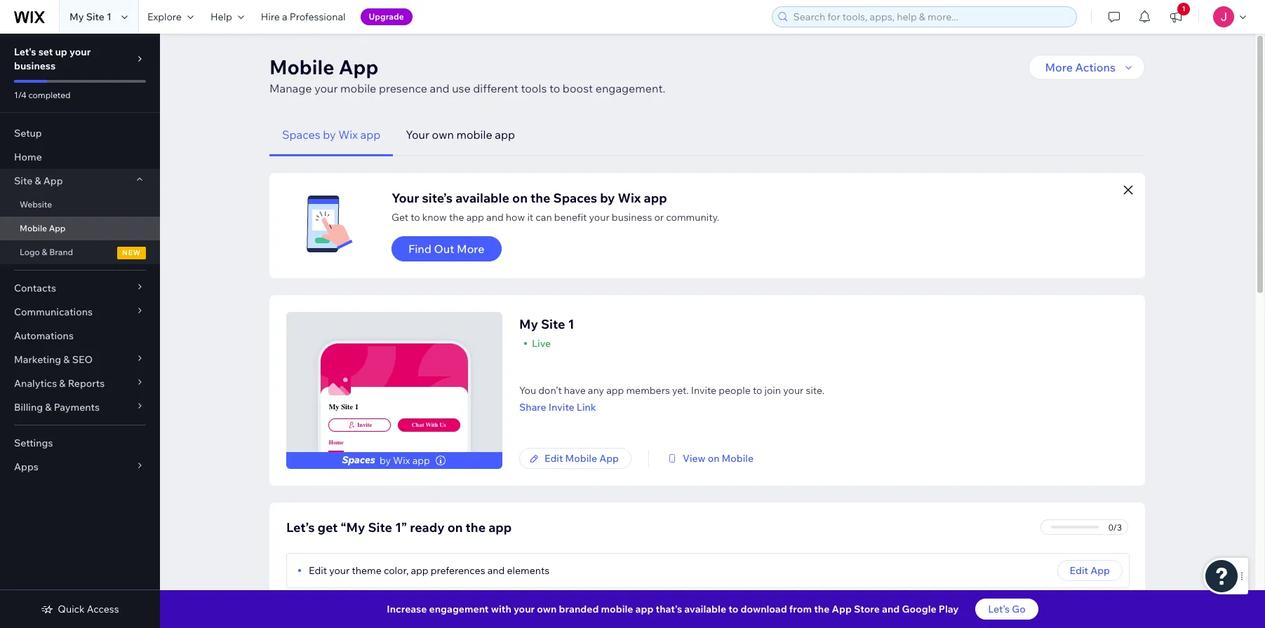 Task type: locate. For each thing, give the bounding box(es) containing it.
members inside you don't have any app members yet. invite people to join your site. share invite link
[[626, 385, 670, 397]]

1/4
[[14, 90, 26, 100]]

website
[[20, 199, 52, 210]]

don't
[[538, 385, 562, 397]]

your for site's
[[392, 190, 419, 206]]

your right join
[[783, 385, 804, 397]]

and left 'how'
[[486, 211, 504, 224]]

1 horizontal spatial own
[[537, 603, 557, 616]]

it
[[527, 211, 533, 224], [480, 606, 487, 618]]

mobile down link
[[565, 453, 597, 465]]

to inside your site's available on the spaces by wix app get to know the app and how it can benefit your business or community.
[[411, 211, 420, 224]]

app right color,
[[411, 565, 428, 577]]

app up website
[[43, 175, 63, 187]]

app left that's
[[635, 603, 654, 616]]

app down upgrade button
[[339, 55, 379, 79]]

0 horizontal spatial wix
[[338, 128, 358, 142]]

quick access
[[58, 603, 119, 616]]

0 horizontal spatial get
[[392, 211, 408, 224]]

google
[[902, 603, 936, 616]]

1 vertical spatial by
[[600, 190, 615, 206]]

business left or
[[612, 211, 652, 224]]

0 horizontal spatial it
[[480, 606, 487, 618]]

let's left go
[[988, 603, 1010, 616]]

your left the theme
[[329, 565, 350, 577]]

tab list containing spaces by wix app
[[269, 114, 1145, 156]]

you
[[519, 385, 536, 397]]

1 horizontal spatial my
[[329, 403, 339, 412]]

your right with
[[514, 603, 535, 616]]

your right benefit
[[589, 211, 610, 224]]

wix
[[338, 128, 358, 142], [618, 190, 641, 206], [393, 455, 410, 467]]

invite down don't
[[549, 401, 574, 414]]

get
[[318, 520, 338, 536]]

mobile right branded
[[601, 603, 633, 616]]

get right go
[[1054, 606, 1071, 618]]

on up 'how'
[[512, 190, 528, 206]]

1 horizontal spatial it
[[527, 211, 533, 224]]

0 horizontal spatial business
[[14, 60, 56, 72]]

0 vertical spatial home
[[14, 151, 42, 163]]

let's
[[14, 46, 36, 58]]

0 vertical spatial invite
[[691, 385, 716, 397]]

analytics
[[14, 377, 57, 390]]

let's left get
[[286, 520, 315, 536]]

0 vertical spatial wix
[[338, 128, 358, 142]]

own down the use on the top of the page
[[432, 128, 454, 142]]

spaces up benefit
[[553, 190, 597, 206]]

it inside your site's available on the spaces by wix app get to know the app and how it can benefit your business or community.
[[527, 211, 533, 224]]

mobile inside mobile app manage your mobile presence and use different tools to boost engagement.
[[340, 81, 376, 95]]

spaces inside your site's available on the spaces by wix app get to know the app and how it can benefit your business or community.
[[553, 190, 597, 206]]

let's set up your business
[[14, 46, 91, 72]]

site.
[[806, 385, 825, 397]]

on right site
[[375, 606, 386, 618]]

edit down get
[[309, 565, 327, 577]]

0 vertical spatial your
[[406, 128, 429, 142]]

0 vertical spatial by
[[323, 128, 336, 142]]

app inside you don't have any app members yet. invite people to join your site. share invite link
[[606, 385, 624, 397]]

0 vertical spatial my site 1
[[69, 11, 112, 23]]

view left site
[[309, 606, 331, 618]]

app inside button
[[495, 128, 515, 142]]

business inside your site's available on the spaces by wix app get to know the app and how it can benefit your business or community.
[[612, 211, 652, 224]]

edit down share at the bottom left of page
[[544, 453, 563, 465]]

your inside mobile app manage your mobile presence and use different tools to boost engagement.
[[314, 81, 338, 95]]

available up 'how'
[[456, 190, 509, 206]]

set
[[38, 46, 53, 58]]

available right that's
[[684, 603, 726, 616]]

the up preferences
[[466, 520, 486, 536]]

2 horizontal spatial my
[[519, 316, 538, 333]]

chat
[[412, 422, 424, 429]]

edit inside button
[[1070, 565, 1088, 577]]

quick access button
[[41, 603, 119, 616]]

own inside button
[[432, 128, 454, 142]]

and left the use on the top of the page
[[430, 81, 449, 95]]

live
[[532, 338, 551, 350]]

engagement
[[429, 603, 489, 616]]

us
[[440, 422, 446, 429]]

more inside 'dropdown button'
[[1045, 60, 1073, 74]]

the right know
[[449, 211, 464, 224]]

mobile down website
[[20, 223, 47, 234]]

app down 'any'
[[599, 453, 619, 465]]

1 horizontal spatial view
[[683, 453, 706, 465]]

0 vertical spatial let's
[[286, 520, 315, 536]]

apps button
[[0, 455, 160, 479]]

edit for edit your theme color, app preferences and elements
[[309, 565, 327, 577]]

app inside 'edit app' button
[[1091, 565, 1110, 577]]

& for billing
[[45, 401, 52, 414]]

0 vertical spatial members
[[626, 385, 670, 397]]

upgrade
[[369, 11, 404, 22]]

invite left chat
[[357, 422, 372, 429]]

1 vertical spatial let's
[[988, 603, 1010, 616]]

setup link
[[0, 121, 160, 145]]

0 vertical spatial own
[[432, 128, 454, 142]]

your inside your site's available on the spaces by wix app get to know the app and how it can benefit your business or community.
[[392, 190, 419, 206]]

to left know
[[411, 211, 420, 224]]

0 horizontal spatial view
[[309, 606, 331, 618]]

your inside button
[[406, 128, 429, 142]]

from
[[789, 603, 812, 616]]

that's
[[656, 603, 682, 616]]

app up or
[[644, 190, 667, 206]]

site & app
[[14, 175, 63, 187]]

0 horizontal spatial more
[[457, 242, 485, 256]]

app down different at the top of the page
[[495, 128, 515, 142]]

by
[[323, 128, 336, 142], [600, 190, 615, 206], [380, 455, 391, 467]]

and
[[430, 81, 449, 95], [486, 211, 504, 224], [487, 565, 505, 577], [882, 603, 900, 616]]

& right billing
[[45, 401, 52, 414]]

your down presence
[[406, 128, 429, 142]]

to right tools
[[549, 81, 560, 95]]

mobile inside button
[[456, 128, 492, 142]]

2 vertical spatial invite
[[357, 422, 372, 429]]

app inside the edit mobile app 'button'
[[599, 453, 619, 465]]

site
[[86, 11, 104, 23], [14, 175, 32, 187], [541, 316, 565, 333], [341, 403, 353, 412], [368, 520, 392, 536]]

to for app
[[549, 81, 560, 95]]

0 vertical spatial it
[[527, 211, 533, 224]]

0 horizontal spatial let's
[[286, 520, 315, 536]]

0 horizontal spatial edit
[[309, 565, 327, 577]]

mobile app link
[[0, 217, 160, 241]]

app right 'any'
[[606, 385, 624, 397]]

2 horizontal spatial wix
[[618, 190, 641, 206]]

2 vertical spatial mobile
[[601, 603, 633, 616]]

1 vertical spatial get
[[1054, 606, 1071, 618]]

hire a professional link
[[252, 0, 354, 34]]

your inside your site's available on the spaces by wix app get to know the app and how it can benefit your business or community.
[[589, 211, 610, 224]]

1 horizontal spatial mobile
[[456, 128, 492, 142]]

by inside your site's available on the spaces by wix app get to know the app and how it can benefit your business or community.
[[600, 190, 615, 206]]

marketing & seo
[[14, 354, 93, 366]]

1 vertical spatial view
[[309, 606, 331, 618]]

analytics & reports button
[[0, 372, 160, 396]]

mobile down people
[[722, 453, 754, 465]]

mobile up the manage
[[269, 55, 334, 79]]

members right the for
[[548, 606, 592, 618]]

edit inside 'button'
[[544, 453, 563, 465]]

1 button
[[1161, 0, 1191, 34]]

& for site
[[35, 175, 41, 187]]

elements
[[507, 565, 550, 577]]

app inside get the app button
[[1091, 606, 1110, 618]]

2 horizontal spatial by
[[600, 190, 615, 206]]

0 horizontal spatial own
[[432, 128, 454, 142]]

2 vertical spatial my site 1
[[329, 403, 359, 412]]

different
[[473, 81, 518, 95]]

0 horizontal spatial by
[[323, 128, 336, 142]]

1 horizontal spatial business
[[612, 211, 652, 224]]

0 vertical spatial my
[[69, 11, 84, 23]]

spaces down the manage
[[282, 128, 320, 142]]

& left reports
[[59, 377, 66, 390]]

0 vertical spatial view
[[683, 453, 706, 465]]

view down share invite link button
[[683, 453, 706, 465]]

and right store
[[882, 603, 900, 616]]

1 horizontal spatial more
[[1045, 60, 1073, 74]]

edit
[[544, 453, 563, 465], [309, 565, 327, 577], [1070, 565, 1088, 577]]

1 vertical spatial mobile
[[456, 128, 492, 142]]

home link
[[0, 145, 160, 169]]

0 horizontal spatial available
[[456, 190, 509, 206]]

1 horizontal spatial edit
[[544, 453, 563, 465]]

1 vertical spatial own
[[537, 603, 557, 616]]

get left know
[[392, 211, 408, 224]]

app down presence
[[360, 128, 381, 142]]

more inside button
[[457, 242, 485, 256]]

let's inside 'button'
[[988, 603, 1010, 616]]

1 horizontal spatial available
[[684, 603, 726, 616]]

theme
[[352, 565, 382, 577]]

app up brand
[[49, 223, 66, 234]]

to left download
[[728, 603, 738, 616]]

invite right yet.
[[691, 385, 716, 397]]

let's for let's go
[[988, 603, 1010, 616]]

1 vertical spatial business
[[612, 211, 652, 224]]

the inside get the app button
[[1073, 606, 1088, 618]]

app
[[339, 55, 379, 79], [43, 175, 63, 187], [49, 223, 66, 234], [599, 453, 619, 465], [1091, 565, 1110, 577], [832, 603, 852, 616], [1091, 606, 1110, 618]]

wix inside your site's available on the spaces by wix app get to know the app and how it can benefit your business or community.
[[618, 190, 641, 206]]

1 horizontal spatial spaces
[[553, 190, 597, 206]]

1
[[1182, 4, 1185, 13], [107, 11, 112, 23], [568, 316, 574, 333], [355, 403, 359, 412]]

1 horizontal spatial my site 1
[[329, 403, 359, 412]]

the up can
[[530, 190, 550, 206]]

invite
[[691, 385, 716, 397], [549, 401, 574, 414], [357, 422, 372, 429]]

business inside let's set up your business
[[14, 60, 56, 72]]

site inside popup button
[[14, 175, 32, 187]]

can
[[536, 211, 552, 224]]

home inside sidebar 'element'
[[14, 151, 42, 163]]

store
[[854, 603, 880, 616]]

let's get "my site 1" ready on the app
[[286, 520, 512, 536]]

1 vertical spatial available
[[684, 603, 726, 616]]

0 vertical spatial spaces
[[282, 128, 320, 142]]

app up get the app
[[1091, 565, 1110, 577]]

your inside you don't have any app members yet. invite people to join your site. share invite link
[[783, 385, 804, 397]]

see
[[437, 606, 454, 618]]

1 vertical spatial more
[[457, 242, 485, 256]]

2 vertical spatial wix
[[393, 455, 410, 467]]

engagement.
[[595, 81, 665, 95]]

& right "logo"
[[42, 247, 47, 258]]

hire a professional
[[261, 11, 346, 23]]

1/4 completed
[[14, 90, 71, 100]]

brand
[[49, 247, 73, 258]]

your right the manage
[[314, 81, 338, 95]]

to left join
[[753, 385, 762, 397]]

mobile left presence
[[340, 81, 376, 95]]

members up share invite link button
[[626, 385, 670, 397]]

0 vertical spatial available
[[456, 190, 509, 206]]

tab list
[[269, 114, 1145, 156]]

the
[[530, 190, 550, 206], [449, 211, 464, 224], [466, 520, 486, 536], [814, 603, 830, 616], [389, 606, 404, 618], [1073, 606, 1088, 618]]

0 horizontal spatial spaces
[[282, 128, 320, 142]]

1 vertical spatial your
[[392, 190, 419, 206]]

more right out
[[457, 242, 485, 256]]

the down 'edit app' button
[[1073, 606, 1088, 618]]

0 horizontal spatial home
[[14, 151, 42, 163]]

& up website
[[35, 175, 41, 187]]

own right like
[[537, 603, 557, 616]]

1 horizontal spatial let's
[[988, 603, 1010, 616]]

setup
[[14, 127, 42, 140]]

to inside mobile app manage your mobile presence and use different tools to boost engagement.
[[549, 81, 560, 95]]

contacts
[[14, 282, 56, 295]]

let's
[[286, 520, 315, 536], [988, 603, 1010, 616]]

1 horizontal spatial get
[[1054, 606, 1071, 618]]

0 vertical spatial get
[[392, 211, 408, 224]]

available inside your site's available on the spaces by wix app get to know the app and how it can benefit your business or community.
[[456, 190, 509, 206]]

1"
[[395, 520, 407, 536]]

1 vertical spatial my site 1
[[519, 316, 574, 333]]

0 horizontal spatial mobile
[[340, 81, 376, 95]]

marketing
[[14, 354, 61, 366]]

home
[[14, 151, 42, 163], [329, 440, 344, 446]]

1 vertical spatial wix
[[618, 190, 641, 206]]

0 horizontal spatial members
[[548, 606, 592, 618]]

it left can
[[527, 211, 533, 224]]

more left actions
[[1045, 60, 1073, 74]]

get inside your site's available on the spaces by wix app get to know the app and how it can benefit your business or community.
[[392, 211, 408, 224]]

mobile down the use on the top of the page
[[456, 128, 492, 142]]

1 horizontal spatial members
[[626, 385, 670, 397]]

1 horizontal spatial by
[[380, 455, 391, 467]]

app down edit app
[[1091, 606, 1110, 618]]

edit up get the app
[[1070, 565, 1088, 577]]

seo
[[72, 354, 93, 366]]

1 vertical spatial home
[[329, 440, 344, 446]]

business down let's
[[14, 60, 56, 72]]

app inside mobile app link
[[49, 223, 66, 234]]

0 vertical spatial mobile
[[340, 81, 376, 95]]

2 horizontal spatial edit
[[1070, 565, 1088, 577]]

your right up
[[69, 46, 91, 58]]

ready
[[410, 520, 445, 536]]

help
[[210, 11, 232, 23]]

app left see
[[406, 606, 424, 618]]

out
[[434, 242, 454, 256]]

1 horizontal spatial invite
[[549, 401, 574, 414]]

like
[[515, 606, 531, 618]]

my
[[69, 11, 84, 23], [519, 316, 538, 333], [329, 403, 339, 412]]

mobile app manage your mobile presence and use different tools to boost engagement.
[[269, 55, 665, 95]]

0 horizontal spatial invite
[[357, 422, 372, 429]]

0 vertical spatial business
[[14, 60, 56, 72]]

it right what
[[480, 606, 487, 618]]

logo & brand
[[20, 247, 73, 258]]

& left the seo
[[63, 354, 70, 366]]

1 vertical spatial spaces
[[553, 190, 597, 206]]

mobile inside mobile app manage your mobile presence and use different tools to boost engagement.
[[269, 55, 334, 79]]

view for view on mobile
[[683, 453, 706, 465]]

get the app
[[1054, 606, 1110, 618]]

0 vertical spatial more
[[1045, 60, 1073, 74]]

communications button
[[0, 300, 160, 324]]

the right site
[[389, 606, 404, 618]]

spaces
[[282, 128, 320, 142], [553, 190, 597, 206]]

your left site's
[[392, 190, 419, 206]]

with
[[426, 422, 438, 429]]

2 vertical spatial my
[[329, 403, 339, 412]]

and left "elements"
[[487, 565, 505, 577]]



Task type: describe. For each thing, give the bounding box(es) containing it.
actions
[[1075, 60, 1116, 74]]

boost
[[563, 81, 593, 95]]

hire
[[261, 11, 280, 23]]

1 horizontal spatial home
[[329, 440, 344, 446]]

access
[[87, 603, 119, 616]]

automations link
[[0, 324, 160, 348]]

up
[[55, 46, 67, 58]]

app up "elements"
[[488, 520, 512, 536]]

spaces inside button
[[282, 128, 320, 142]]

go
[[1012, 603, 1026, 616]]

color,
[[384, 565, 409, 577]]

marketing & seo button
[[0, 348, 160, 372]]

to inside you don't have any app members yet. invite people to join your site. share invite link
[[753, 385, 762, 397]]

site's
[[422, 190, 453, 206]]

let's go
[[988, 603, 1026, 616]]

& for logo
[[42, 247, 47, 258]]

logo
[[20, 247, 40, 258]]

manage
[[269, 81, 312, 95]]

2 horizontal spatial my site 1
[[519, 316, 574, 333]]

"my
[[341, 520, 365, 536]]

edit for edit app
[[1070, 565, 1088, 577]]

explore
[[147, 11, 182, 23]]

and inside mobile app manage your mobile presence and use different tools to boost engagement.
[[430, 81, 449, 95]]

billing
[[14, 401, 43, 414]]

more actions
[[1045, 60, 1116, 74]]

for
[[533, 606, 546, 618]]

2 horizontal spatial mobile
[[601, 603, 633, 616]]

preferences
[[431, 565, 485, 577]]

site
[[356, 606, 372, 618]]

wix inside button
[[338, 128, 358, 142]]

1 vertical spatial invite
[[549, 401, 574, 414]]

app down chat
[[412, 455, 430, 467]]

Search for tools, apps, help & more... field
[[789, 7, 1072, 27]]

view on mobile
[[683, 453, 754, 465]]

on down share invite link button
[[708, 453, 720, 465]]

edit app button
[[1057, 561, 1123, 582]]

find out more
[[408, 242, 485, 256]]

analytics & reports
[[14, 377, 105, 390]]

mobile inside 'button'
[[565, 453, 597, 465]]

you don't have any app members yet. invite people to join your site. share invite link
[[519, 385, 825, 414]]

find
[[408, 242, 432, 256]]

any
[[588, 385, 604, 397]]

mobile app
[[20, 223, 66, 234]]

view your site on the app to see what it looks like for members
[[309, 606, 592, 618]]

app left store
[[832, 603, 852, 616]]

new
[[122, 248, 141, 258]]

your left site
[[333, 606, 354, 618]]

to for site's
[[411, 211, 420, 224]]

increase
[[387, 603, 427, 616]]

benefit
[[554, 211, 587, 224]]

1 inside button
[[1182, 4, 1185, 13]]

2 vertical spatial by
[[380, 455, 391, 467]]

join
[[764, 385, 781, 397]]

and inside your site's available on the spaces by wix app get to know the app and how it can benefit your business or community.
[[486, 211, 504, 224]]

yet.
[[672, 385, 689, 397]]

what
[[456, 606, 478, 618]]

edit your theme color, app preferences and elements
[[309, 565, 550, 577]]

billing & payments
[[14, 401, 100, 414]]

by inside the spaces by wix app button
[[323, 128, 336, 142]]

chat with us
[[412, 422, 446, 429]]

app inside site & app popup button
[[43, 175, 63, 187]]

& for marketing
[[63, 354, 70, 366]]

app inside button
[[360, 128, 381, 142]]

your inside let's set up your business
[[69, 46, 91, 58]]

1 horizontal spatial wix
[[393, 455, 410, 467]]

have
[[564, 385, 586, 397]]

how
[[506, 211, 525, 224]]

get inside button
[[1054, 606, 1071, 618]]

& for analytics
[[59, 377, 66, 390]]

view on mobile button
[[666, 453, 754, 465]]

presence
[[379, 81, 427, 95]]

mobile inside sidebar 'element'
[[20, 223, 47, 234]]

1 vertical spatial my
[[519, 316, 538, 333]]

find out more button
[[392, 236, 501, 262]]

view for view your site on the app to see what it looks like for members
[[309, 606, 331, 618]]

1 vertical spatial members
[[548, 606, 592, 618]]

your own mobile app
[[406, 128, 515, 142]]

let's go button
[[976, 599, 1038, 620]]

1 vertical spatial it
[[480, 606, 487, 618]]

completed
[[28, 90, 71, 100]]

your site's available on the spaces by wix app get to know the app and how it can benefit your business or community.
[[392, 190, 719, 224]]

0/3
[[1108, 522, 1122, 533]]

to for engagement
[[728, 603, 738, 616]]

billing & payments button
[[0, 396, 160, 420]]

2 horizontal spatial invite
[[691, 385, 716, 397]]

community.
[[666, 211, 719, 224]]

with
[[491, 603, 511, 616]]

settings
[[14, 437, 53, 450]]

settings link
[[0, 432, 160, 455]]

more actions button
[[1028, 55, 1145, 80]]

help button
[[202, 0, 252, 34]]

edit mobile app button
[[519, 448, 631, 469]]

your for own
[[406, 128, 429, 142]]

get the app button
[[1041, 601, 1123, 622]]

app inside mobile app manage your mobile presence and use different tools to boost engagement.
[[339, 55, 379, 79]]

contacts button
[[0, 276, 160, 300]]

0 horizontal spatial my
[[69, 11, 84, 23]]

people
[[719, 385, 751, 397]]

download
[[741, 603, 787, 616]]

the right from
[[814, 603, 830, 616]]

app left 'how'
[[466, 211, 484, 224]]

share invite link button
[[519, 401, 825, 414]]

branded
[[559, 603, 599, 616]]

upgrade button
[[360, 8, 412, 25]]

use
[[452, 81, 471, 95]]

on inside your site's available on the spaces by wix app get to know the app and how it can benefit your business or community.
[[512, 190, 528, 206]]

spaces by wix app
[[282, 128, 381, 142]]

automations
[[14, 330, 74, 342]]

to left see
[[426, 606, 435, 618]]

your own mobile app button
[[393, 114, 528, 156]]

on right ready
[[447, 520, 463, 536]]

looks
[[489, 606, 513, 618]]

site & app button
[[0, 169, 160, 193]]

or
[[654, 211, 664, 224]]

know
[[422, 211, 447, 224]]

sidebar element
[[0, 34, 160, 629]]

edit for edit mobile app
[[544, 453, 563, 465]]

by wix app
[[380, 455, 430, 467]]

play
[[939, 603, 959, 616]]

let's for let's get "my site 1" ready on the app
[[286, 520, 315, 536]]

0 horizontal spatial my site 1
[[69, 11, 112, 23]]

apps
[[14, 461, 38, 474]]

professional
[[290, 11, 346, 23]]



Task type: vqa. For each thing, say whether or not it's contained in the screenshot.
From the web
no



